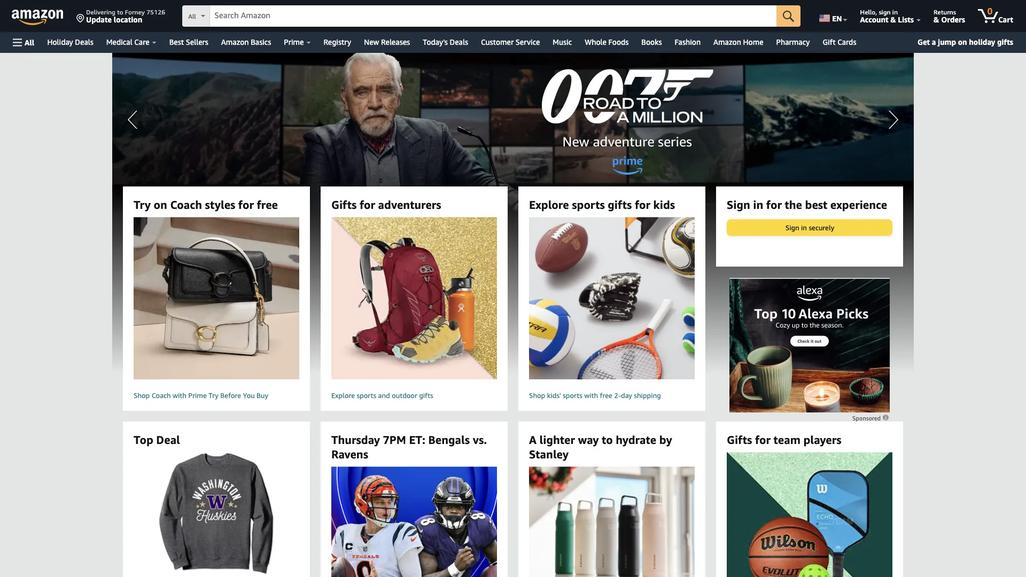 Task type: describe. For each thing, give the bounding box(es) containing it.
registry
[[324, 38, 351, 47]]

delivering
[[86, 8, 116, 16]]

kids
[[654, 198, 676, 211]]

way
[[578, 433, 599, 447]]

today's deals
[[423, 38, 468, 47]]

cards
[[838, 38, 857, 47]]

0 vertical spatial try
[[134, 198, 151, 211]]

deals for today's deals
[[450, 38, 468, 47]]

account
[[861, 15, 889, 24]]

1 horizontal spatial try
[[209, 392, 219, 400]]

shop for explore
[[529, 392, 546, 400]]

thursday 7pm et: bengals vs. ravens
[[332, 433, 487, 461]]

update
[[86, 15, 112, 24]]

2 with from the left
[[585, 392, 599, 400]]

experience
[[831, 198, 888, 211]]

home
[[744, 38, 764, 47]]

cart
[[999, 15, 1014, 24]]

a
[[529, 433, 537, 447]]

0 vertical spatial coach
[[170, 198, 202, 211]]

holiday
[[47, 38, 73, 47]]

books
[[642, 38, 662, 47]]

for left the adventurers
[[360, 198, 376, 211]]

day
[[621, 392, 633, 400]]

explore for explore sports gifts for kids
[[529, 198, 569, 211]]

sellers
[[186, 38, 208, 47]]

lighter
[[540, 433, 575, 447]]

en
[[833, 14, 843, 23]]

gifts for team players image
[[709, 453, 912, 578]]

sponsored link
[[853, 413, 890, 424]]

players
[[804, 433, 842, 447]]

vs.
[[473, 433, 487, 447]]

gifts inside the navigation navigation
[[998, 37, 1014, 46]]

new
[[364, 38, 379, 47]]

sign in for the best experience
[[727, 198, 888, 211]]

hello, sign in
[[861, 8, 898, 16]]

before
[[221, 392, 241, 400]]

explore sports gifts for kids image
[[511, 217, 714, 380]]

sign for sign in securely
[[786, 223, 800, 232]]

get
[[918, 37, 931, 46]]

2-
[[615, 392, 621, 400]]

to inside delivering to forney 75126 update location
[[117, 8, 123, 16]]

1 vertical spatial coach
[[152, 392, 171, 400]]

returns & orders
[[934, 8, 966, 24]]

shop for try
[[134, 392, 150, 400]]

a
[[933, 37, 937, 46]]

bengals
[[429, 433, 470, 447]]

registry link
[[317, 35, 358, 50]]

top
[[134, 433, 153, 447]]

for left team
[[756, 433, 771, 447]]

sports for gifts
[[572, 198, 605, 211]]

amazon home
[[714, 38, 764, 47]]

securely
[[809, 223, 835, 232]]

0
[[988, 6, 993, 16]]

by
[[660, 433, 673, 447]]

holiday
[[970, 37, 996, 46]]

amazon basics link
[[215, 35, 278, 50]]

try on coach styles for free image
[[115, 217, 318, 380]]

releases
[[381, 38, 410, 47]]

customer
[[481, 38, 514, 47]]

ravens
[[332, 448, 368, 461]]

basics
[[251, 38, 271, 47]]

a lighter way to hydrate by stanley
[[529, 433, 673, 461]]

explore for explore sports and outdoor gifts
[[332, 392, 355, 400]]

0 horizontal spatial gifts
[[419, 392, 434, 400]]

for right styles
[[238, 198, 254, 211]]

get a jump on holiday gifts
[[918, 37, 1014, 46]]

outdoor
[[392, 392, 418, 400]]

1 with from the left
[[173, 392, 187, 400]]

books link
[[636, 35, 669, 50]]

deal
[[156, 433, 180, 447]]

thursday
[[332, 433, 380, 447]]

shop kids' sports with free 2-day shipping
[[529, 392, 661, 400]]

and
[[378, 392, 390, 400]]

all inside all "button"
[[25, 38, 34, 47]]

hello,
[[861, 8, 878, 16]]

customer service
[[481, 38, 540, 47]]

et:
[[409, 433, 426, 447]]

try on coach styles for free
[[134, 198, 278, 211]]

prime inside the navigation navigation
[[284, 38, 304, 47]]

pharmacy link
[[770, 35, 817, 50]]

gifts for adventurers image
[[313, 217, 516, 380]]

gift cards
[[823, 38, 857, 47]]



Task type: locate. For each thing, give the bounding box(es) containing it.
buy
[[257, 392, 269, 400]]

whole foods link
[[579, 35, 636, 50]]

main content
[[0, 53, 1027, 578]]

0 horizontal spatial on
[[154, 198, 167, 211]]

adventurers
[[378, 198, 442, 211]]

to left forney
[[117, 8, 123, 16]]

care
[[134, 38, 150, 47]]

0 horizontal spatial all
[[25, 38, 34, 47]]

1 horizontal spatial free
[[600, 392, 613, 400]]

1 deals from the left
[[75, 38, 94, 47]]

with
[[173, 392, 187, 400], [585, 392, 599, 400]]

fashion
[[675, 38, 701, 47]]

to inside 'a lighter way to hydrate by stanley'
[[602, 433, 613, 447]]

prime right "basics"
[[284, 38, 304, 47]]

0 vertical spatial prime
[[284, 38, 304, 47]]

with up deal
[[173, 392, 187, 400]]

2 amazon from the left
[[714, 38, 742, 47]]

shop coach with prime try before you buy
[[134, 392, 269, 400]]

all up best sellers
[[188, 13, 196, 20]]

1 vertical spatial prime
[[188, 392, 207, 400]]

amazon basics
[[221, 38, 271, 47]]

1 horizontal spatial with
[[585, 392, 599, 400]]

with left the 2-
[[585, 392, 599, 400]]

get a jump on holiday gifts link
[[914, 35, 1018, 49]]

& left orders on the top right
[[934, 15, 940, 24]]

0 vertical spatial on
[[959, 37, 968, 46]]

best
[[806, 198, 828, 211]]

& inside returns & orders
[[934, 15, 940, 24]]

1 vertical spatial all
[[25, 38, 34, 47]]

in right sign
[[893, 8, 898, 16]]

shop
[[134, 392, 150, 400], [529, 392, 546, 400]]

styles
[[205, 198, 236, 211]]

team
[[774, 433, 801, 447]]

0 horizontal spatial gifts
[[332, 198, 357, 211]]

0 horizontal spatial free
[[257, 198, 278, 211]]

1 horizontal spatial explore
[[529, 198, 569, 211]]

medical
[[106, 38, 132, 47]]

returns
[[934, 8, 957, 16]]

coach
[[170, 198, 202, 211], [152, 392, 171, 400]]

0 horizontal spatial in
[[754, 198, 764, 211]]

0 vertical spatial free
[[257, 198, 278, 211]]

music link
[[547, 35, 579, 50]]

on inside main content
[[154, 198, 167, 211]]

gifts
[[998, 37, 1014, 46], [608, 198, 632, 211], [419, 392, 434, 400]]

2 vertical spatial gifts
[[419, 392, 434, 400]]

prime link
[[278, 35, 317, 50]]

1 horizontal spatial deals
[[450, 38, 468, 47]]

kids'
[[548, 392, 561, 400]]

0 horizontal spatial amazon
[[221, 38, 249, 47]]

0 horizontal spatial shop
[[134, 392, 150, 400]]

Search Amazon text field
[[210, 6, 777, 26]]

you
[[243, 392, 255, 400]]

to
[[117, 8, 123, 16], [602, 433, 613, 447]]

1 horizontal spatial &
[[934, 15, 940, 24]]

lists
[[899, 15, 915, 24]]

deals for holiday deals
[[75, 38, 94, 47]]

amazon for amazon basics
[[221, 38, 249, 47]]

2 vertical spatial in
[[802, 223, 808, 232]]

& for returns
[[934, 15, 940, 24]]

gifts for gifts for adventurers
[[332, 198, 357, 211]]

for
[[238, 198, 254, 211], [360, 198, 376, 211], [635, 198, 651, 211], [767, 198, 782, 211], [756, 433, 771, 447]]

holiday deals
[[47, 38, 94, 47]]

2 & from the left
[[934, 15, 940, 24]]

coach left styles
[[170, 198, 202, 211]]

amazon for amazon home
[[714, 38, 742, 47]]

1 vertical spatial gifts
[[608, 198, 632, 211]]

best
[[169, 38, 184, 47]]

sports for and
[[357, 392, 377, 400]]

for left kids
[[635, 198, 651, 211]]

deals right holiday
[[75, 38, 94, 47]]

pharmacy
[[777, 38, 811, 47]]

stanley
[[529, 448, 569, 461]]

new releases
[[364, 38, 410, 47]]

1 vertical spatial in
[[754, 198, 764, 211]]

shop left kids' on the right of page
[[529, 392, 546, 400]]

medical care
[[106, 38, 150, 47]]

jump
[[939, 37, 957, 46]]

delivering to forney 75126 update location
[[86, 8, 165, 24]]

& for account
[[891, 15, 897, 24]]

all button
[[8, 32, 39, 53]]

1 horizontal spatial on
[[959, 37, 968, 46]]

free left the 2-
[[600, 392, 613, 400]]

shop kids' sports with free 2-day shipping link
[[511, 217, 714, 403]]

account & lists
[[861, 15, 915, 24]]

today's deals link
[[417, 35, 475, 50]]

the
[[785, 198, 803, 211]]

1 horizontal spatial shop
[[529, 392, 546, 400]]

shop coach with prime try before you buy link
[[115, 217, 318, 403]]

1 horizontal spatial sign
[[786, 223, 800, 232]]

none submit inside all search box
[[777, 5, 801, 27]]

& left lists
[[891, 15, 897, 24]]

2 shop from the left
[[529, 392, 546, 400]]

gift
[[823, 38, 836, 47]]

in
[[893, 8, 898, 16], [754, 198, 764, 211], [802, 223, 808, 232]]

new releases link
[[358, 35, 417, 50]]

in for sign in securely
[[802, 223, 808, 232]]

deals
[[75, 38, 94, 47], [450, 38, 468, 47]]

explore
[[529, 198, 569, 211], [332, 392, 355, 400]]

1 vertical spatial on
[[154, 198, 167, 211]]

sign in securely
[[786, 223, 835, 232]]

free right styles
[[257, 198, 278, 211]]

on inside navigation
[[959, 37, 968, 46]]

prime inside main content
[[188, 392, 207, 400]]

holiday deals link
[[41, 35, 100, 50]]

en link
[[814, 3, 853, 29]]

fashion link
[[669, 35, 708, 50]]

sign
[[879, 8, 891, 16]]

0 horizontal spatial explore
[[332, 392, 355, 400]]

coach up 'top deal'
[[152, 392, 171, 400]]

sign in securely link
[[728, 220, 893, 235]]

0 vertical spatial gifts
[[332, 198, 357, 211]]

0 horizontal spatial with
[[173, 392, 187, 400]]

sign for sign in for the best experience
[[727, 198, 751, 211]]

main content containing try on coach styles for free
[[0, 53, 1027, 578]]

1 vertical spatial gifts
[[727, 433, 753, 447]]

location
[[114, 15, 142, 24]]

gifts for adventurers
[[332, 198, 442, 211]]

all
[[188, 13, 196, 20], [25, 38, 34, 47]]

2 deals from the left
[[450, 38, 468, 47]]

1 horizontal spatial to
[[602, 433, 613, 447]]

1 vertical spatial try
[[209, 392, 219, 400]]

for left the
[[767, 198, 782, 211]]

leave feedback on sponsored ad element
[[853, 415, 890, 422]]

1 horizontal spatial amazon
[[714, 38, 742, 47]]

to right way
[[602, 433, 613, 447]]

explore sports gifts for kids
[[529, 198, 676, 211]]

0 vertical spatial explore
[[529, 198, 569, 211]]

explore sports and outdoor gifts
[[332, 392, 434, 400]]

1 horizontal spatial prime
[[284, 38, 304, 47]]

0 vertical spatial in
[[893, 8, 898, 16]]

in for sign in for the best experience
[[754, 198, 764, 211]]

all inside all search box
[[188, 13, 196, 20]]

orders
[[942, 15, 966, 24]]

navigation navigation
[[0, 0, 1027, 53]]

1 vertical spatial free
[[600, 392, 613, 400]]

1 amazon from the left
[[221, 38, 249, 47]]

gifts right outdoor in the left of the page
[[419, 392, 434, 400]]

shipping
[[634, 392, 661, 400]]

0 horizontal spatial to
[[117, 8, 123, 16]]

watch the amazon original series 007: road to a million with prime now on prime video image
[[112, 53, 915, 374]]

0 vertical spatial all
[[188, 13, 196, 20]]

sponsored
[[853, 415, 883, 422]]

try
[[134, 198, 151, 211], [209, 392, 219, 400]]

1 shop from the left
[[134, 392, 150, 400]]

0 horizontal spatial try
[[134, 198, 151, 211]]

amazon left "basics"
[[221, 38, 249, 47]]

top deal
[[134, 433, 180, 447]]

college apparel from merch on demand image
[[158, 453, 275, 576]]

hydrate
[[616, 433, 657, 447]]

1 vertical spatial to
[[602, 433, 613, 447]]

watch thursday night football on prime video image
[[322, 467, 507, 578]]

0 horizontal spatial deals
[[75, 38, 94, 47]]

&
[[891, 15, 897, 24], [934, 15, 940, 24]]

gifts for team players
[[727, 433, 842, 447]]

1 vertical spatial explore
[[332, 392, 355, 400]]

0 horizontal spatial &
[[891, 15, 897, 24]]

amazon home link
[[708, 35, 770, 50]]

2 horizontal spatial gifts
[[998, 37, 1014, 46]]

amazon left home
[[714, 38, 742, 47]]

1 & from the left
[[891, 15, 897, 24]]

gift cards link
[[817, 35, 870, 50]]

best sellers
[[169, 38, 208, 47]]

in left securely at the right top of the page
[[802, 223, 808, 232]]

1 horizontal spatial all
[[188, 13, 196, 20]]

0 horizontal spatial sign
[[727, 198, 751, 211]]

gifts for gifts for team players
[[727, 433, 753, 447]]

0 vertical spatial sign
[[727, 198, 751, 211]]

1 horizontal spatial gifts
[[727, 433, 753, 447]]

1 vertical spatial sign
[[786, 223, 800, 232]]

on
[[959, 37, 968, 46], [154, 198, 167, 211]]

2 horizontal spatial in
[[893, 8, 898, 16]]

best sellers link
[[163, 35, 215, 50]]

0 vertical spatial gifts
[[998, 37, 1014, 46]]

prime left before
[[188, 392, 207, 400]]

7pm
[[383, 433, 406, 447]]

in inside the navigation navigation
[[893, 8, 898, 16]]

foods
[[609, 38, 629, 47]]

1 horizontal spatial in
[[802, 223, 808, 232]]

0 vertical spatial to
[[117, 8, 123, 16]]

music
[[553, 38, 572, 47]]

a lighter way to hydrate by stanley image
[[520, 467, 705, 578]]

whole foods
[[585, 38, 629, 47]]

1 horizontal spatial gifts
[[608, 198, 632, 211]]

deals right today's
[[450, 38, 468, 47]]

gifts down cart
[[998, 37, 1014, 46]]

0 horizontal spatial prime
[[188, 392, 207, 400]]

gifts left kids
[[608, 198, 632, 211]]

amazon image
[[12, 10, 64, 26]]

medical care link
[[100, 35, 163, 50]]

customer service link
[[475, 35, 547, 50]]

in left the
[[754, 198, 764, 211]]

shop up top
[[134, 392, 150, 400]]

All search field
[[183, 5, 801, 28]]

all down the amazon image
[[25, 38, 34, 47]]

None submit
[[777, 5, 801, 27]]



Task type: vqa. For each thing, say whether or not it's contained in the screenshot.


